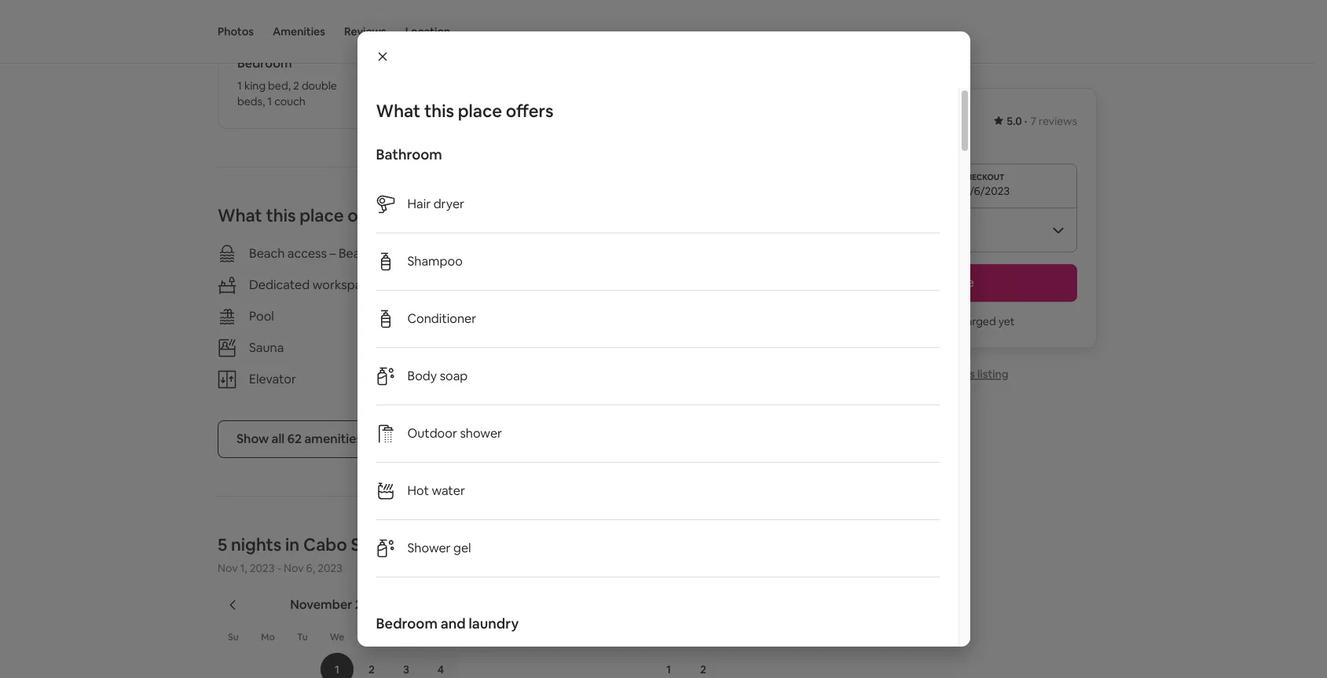 Task type: locate. For each thing, give the bounding box(es) containing it.
bed,
[[268, 78, 291, 93]]

5
[[218, 534, 227, 556]]

november 2023
[[290, 597, 384, 613]]

place
[[458, 100, 502, 122], [300, 204, 344, 226]]

be
[[939, 314, 952, 329]]

1,
[[240, 561, 247, 575]]

tu
[[297, 631, 308, 644]]

offers
[[506, 100, 554, 122], [348, 204, 396, 226]]

2023 up th
[[355, 597, 384, 613]]

7
[[1031, 114, 1037, 128]]

this inside dialog
[[424, 100, 454, 122]]

1 button
[[320, 653, 355, 678], [652, 653, 686, 678]]

amenities button
[[273, 0, 325, 63]]

1 vertical spatial offers
[[348, 204, 396, 226]]

2 horizontal spatial 2
[[700, 663, 707, 677]]

nights
[[231, 534, 282, 556]]

what
[[376, 100, 421, 122], [218, 204, 262, 226]]

this
[[424, 100, 454, 122], [266, 204, 296, 226], [957, 367, 976, 381]]

1 horizontal spatial 2 button
[[686, 653, 721, 678]]

2023
[[250, 561, 275, 575], [318, 561, 343, 575], [355, 597, 384, 613]]

offers inside "what this place offers" dialog
[[506, 100, 554, 122]]

lucas
[[384, 534, 431, 556]]

bedroom
[[237, 55, 292, 71], [376, 615, 438, 633]]

what this place offers dialog
[[357, 31, 971, 678]]

body
[[408, 368, 437, 384]]

shower
[[460, 425, 502, 442]]

2023 left '-'
[[250, 561, 275, 575]]

what this place offers
[[376, 100, 554, 122], [218, 204, 396, 226]]

0 vertical spatial what this place offers
[[376, 100, 554, 122]]

1 horizontal spatial this
[[424, 100, 454, 122]]

what this place offers for bathroom
[[376, 100, 554, 122]]

0 vertical spatial bedroom
[[237, 55, 292, 71]]

su left mo
[[228, 631, 239, 644]]

workspace
[[313, 277, 376, 293]]

0 horizontal spatial this
[[266, 204, 296, 226]]

bedroom up 3 button
[[376, 615, 438, 633]]

dedicated
[[249, 277, 310, 293]]

0 horizontal spatial offers
[[348, 204, 396, 226]]

3
[[403, 663, 410, 677]]

what for beach access – beachfront
[[218, 204, 262, 226]]

2023 inside calendar application
[[355, 597, 384, 613]]

show all 62 amenities
[[237, 431, 363, 447]]

0 horizontal spatial su
[[228, 631, 239, 644]]

0 vertical spatial what
[[376, 100, 421, 122]]

0 horizontal spatial nov
[[218, 561, 238, 575]]

this up beach
[[266, 204, 296, 226]]

2 for second '2' button from left
[[700, 663, 707, 677]]

2 horizontal spatial 2023
[[355, 597, 384, 613]]

this left listing on the bottom
[[957, 367, 976, 381]]

0 horizontal spatial 2 button
[[355, 653, 389, 678]]

what up bathroom
[[376, 100, 421, 122]]

1 su from the left
[[228, 631, 239, 644]]

charged
[[954, 314, 997, 329]]

bedroom up king
[[237, 55, 292, 71]]

0 horizontal spatial what
[[218, 204, 262, 226]]

what up beach
[[218, 204, 262, 226]]

couch
[[275, 94, 306, 108]]

outdoor shower
[[408, 425, 502, 442]]

bedroom 1 king bed, 2 double beds, 1 couch
[[237, 55, 337, 108]]

reserve button
[[824, 264, 1078, 302]]

nov right '-'
[[284, 561, 304, 575]]

2023 right 6,
[[318, 561, 343, 575]]

0 horizontal spatial 2
[[293, 78, 299, 93]]

free parking on premises
[[512, 277, 657, 293]]

1 vertical spatial this
[[266, 204, 296, 226]]

and
[[441, 615, 466, 633]]

1 horizontal spatial su
[[491, 631, 502, 644]]

what inside dialog
[[376, 100, 421, 122]]

conditioner
[[408, 311, 477, 327]]

1 horizontal spatial what
[[376, 100, 421, 122]]

5.0
[[1007, 114, 1023, 128]]

body soap
[[408, 368, 468, 384]]

1 vertical spatial what this place offers
[[218, 204, 396, 226]]

0 vertical spatial this
[[424, 100, 454, 122]]

1 vertical spatial what
[[218, 204, 262, 226]]

pool
[[249, 308, 274, 325]]

bedroom and laundry
[[376, 615, 519, 633]]

0 horizontal spatial bedroom
[[237, 55, 292, 71]]

location button
[[405, 0, 451, 63]]

1 horizontal spatial 1 button
[[652, 653, 686, 678]]

what this place offers for beach access – beachfront
[[218, 204, 396, 226]]

this up bathroom
[[424, 100, 454, 122]]

elevator
[[249, 371, 296, 387]]

1 horizontal spatial 2023
[[318, 561, 343, 575]]

location
[[405, 24, 451, 39]]

outdoor
[[408, 425, 457, 442]]

0 horizontal spatial 2023
[[250, 561, 275, 575]]

1 horizontal spatial bedroom
[[376, 615, 438, 633]]

2 horizontal spatial this
[[957, 367, 976, 381]]

what this place offers up bathroom
[[376, 100, 554, 122]]

what this place offers inside dialog
[[376, 100, 554, 122]]

nov left 1, at the bottom left of the page
[[218, 561, 238, 575]]

hot water
[[408, 483, 465, 499]]

1 horizontal spatial nov
[[284, 561, 304, 575]]

laundry
[[469, 615, 519, 633]]

amenities
[[273, 24, 325, 39]]

what this place offers up access
[[218, 204, 396, 226]]

4
[[438, 663, 444, 677]]

su
[[228, 631, 239, 644], [491, 631, 502, 644]]

su right and
[[491, 631, 502, 644]]

we
[[330, 631, 345, 644]]

2
[[293, 78, 299, 93], [369, 663, 375, 677], [700, 663, 707, 677]]

free
[[512, 277, 538, 293]]

1 vertical spatial place
[[300, 204, 344, 226]]

beachfront
[[339, 245, 403, 262]]

1 vertical spatial bedroom
[[376, 615, 438, 633]]

0 horizontal spatial 1 button
[[320, 653, 355, 678]]

photos
[[218, 24, 254, 39]]

0 vertical spatial place
[[458, 100, 502, 122]]

1 horizontal spatial 2
[[369, 663, 375, 677]]

0 vertical spatial offers
[[506, 100, 554, 122]]

1 horizontal spatial place
[[458, 100, 502, 122]]

1
[[237, 78, 242, 93], [268, 94, 272, 108], [335, 663, 340, 677], [667, 663, 671, 677]]

2 button
[[355, 653, 389, 678], [686, 653, 721, 678]]

bedroom inside "bedroom 1 king bed, 2 double beds, 1 couch"
[[237, 55, 292, 71]]

2 vertical spatial this
[[957, 367, 976, 381]]

1 horizontal spatial offers
[[506, 100, 554, 122]]

place inside dialog
[[458, 100, 502, 122]]

6,
[[306, 561, 315, 575]]

0 horizontal spatial place
[[300, 204, 344, 226]]

1 2 button from the left
[[355, 653, 389, 678]]

shampoo
[[408, 253, 463, 270]]

1 1 button from the left
[[320, 653, 355, 678]]

won't
[[908, 314, 936, 329]]

bedroom inside "what this place offers" dialog
[[376, 615, 438, 633]]



Task type: describe. For each thing, give the bounding box(es) containing it.
11/6/2023 button
[[824, 164, 1078, 208]]

water
[[432, 483, 465, 499]]

2 1 button from the left
[[652, 653, 686, 678]]

3 button
[[389, 653, 424, 678]]

bedroom for bedroom 1 king bed, 2 double beds, 1 couch
[[237, 55, 292, 71]]

this for bathroom
[[424, 100, 454, 122]]

sauna
[[249, 339, 284, 356]]

dryer
[[434, 196, 465, 212]]

calendar application
[[199, 580, 1259, 678]]

soap
[[440, 368, 468, 384]]

report this listing
[[918, 367, 1009, 381]]

on
[[587, 277, 602, 293]]

cabo
[[303, 534, 347, 556]]

5.0 · 7 reviews
[[1007, 114, 1078, 128]]

november
[[290, 597, 353, 613]]

report
[[918, 367, 954, 381]]

you
[[887, 314, 906, 329]]

2 for 1st '2' button from left
[[369, 663, 375, 677]]

offers for beach access – beachfront
[[348, 204, 396, 226]]

sa
[[436, 631, 446, 644]]

show all 62 amenities button
[[218, 420, 381, 458]]

5 nights in cabo san lucas nov 1, 2023 - nov 6, 2023
[[218, 534, 431, 575]]

san
[[351, 534, 381, 556]]

2 inside "bedroom 1 king bed, 2 double beds, 1 couch"
[[293, 78, 299, 93]]

you won't be charged yet
[[887, 314, 1015, 329]]

fr
[[402, 631, 411, 644]]

amenities
[[305, 431, 363, 447]]

show
[[237, 431, 269, 447]]

bathroom
[[376, 145, 442, 164]]

yet
[[999, 314, 1015, 329]]

reserve
[[927, 274, 975, 291]]

in
[[285, 534, 300, 556]]

th
[[366, 631, 378, 644]]

hair dryer
[[408, 196, 465, 212]]

2 su from the left
[[491, 631, 502, 644]]

gel
[[454, 540, 471, 557]]

place for beach access – beachfront
[[300, 204, 344, 226]]

parking
[[541, 277, 584, 293]]

shower gel
[[408, 540, 471, 557]]

–
[[330, 245, 336, 262]]

4 button
[[424, 653, 458, 678]]

offers for bathroom
[[506, 100, 554, 122]]

1 nov from the left
[[218, 561, 238, 575]]

access
[[288, 245, 327, 262]]

hair
[[408, 196, 431, 212]]

dedicated workspace
[[249, 277, 376, 293]]

report this listing button
[[893, 367, 1009, 381]]

hot
[[408, 483, 429, 499]]

listing
[[978, 367, 1009, 381]]

place for bathroom
[[458, 100, 502, 122]]

photos button
[[218, 0, 254, 63]]

king
[[244, 78, 266, 93]]

reviews button
[[344, 0, 387, 63]]

bedroom for bedroom and laundry
[[376, 615, 438, 633]]

reviews
[[344, 24, 387, 39]]

2 nov from the left
[[284, 561, 304, 575]]

beach
[[249, 245, 285, 262]]

mo
[[261, 631, 275, 644]]

all
[[272, 431, 285, 447]]

beach access – beachfront
[[249, 245, 403, 262]]

what for bathroom
[[376, 100, 421, 122]]

·
[[1025, 114, 1028, 128]]

shower
[[408, 540, 451, 557]]

11/6/2023
[[961, 184, 1010, 198]]

double
[[302, 78, 337, 93]]

this for beach access – beachfront
[[266, 204, 296, 226]]

-
[[277, 561, 281, 575]]

beds,
[[237, 94, 265, 108]]

62
[[287, 431, 302, 447]]

2 2 button from the left
[[686, 653, 721, 678]]

reviews
[[1039, 114, 1078, 128]]

tv
[[512, 339, 529, 356]]

premises
[[604, 277, 657, 293]]



Task type: vqa. For each thing, say whether or not it's contained in the screenshot.
$1,866 "Button"
no



